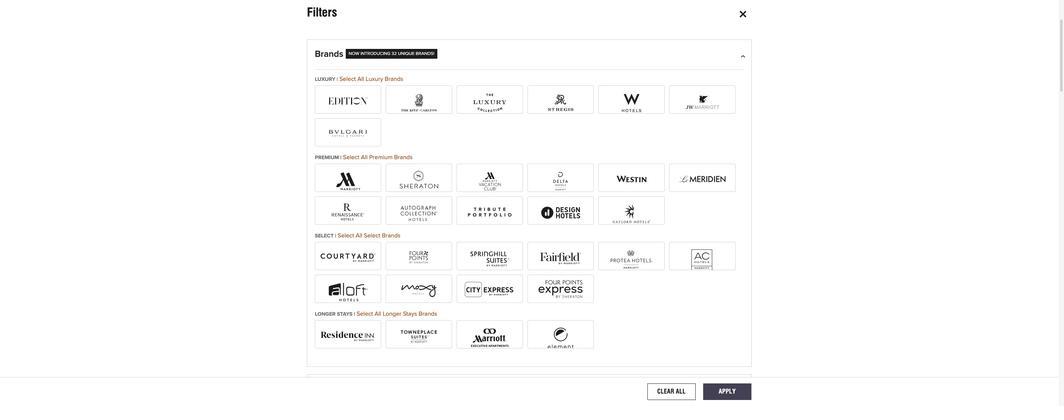 Task type: describe. For each thing, give the bounding box(es) containing it.
st. regis (60) link
[[528, 86, 594, 114]]

hotels for protea
[[627, 254, 644, 260]]

city express by marriott (153) link
[[457, 275, 523, 332]]

filters
[[307, 5, 337, 20]]

collection inside autograph collection (312)
[[420, 208, 447, 214]]

the luxury collection (114) link
[[457, 86, 523, 142]]

residence inn (919)
[[323, 332, 374, 338]]

skopje,
[[541, 236, 561, 242]]

(107)
[[576, 332, 588, 338]]

brands for select all luxury brands
[[385, 76, 403, 82]]

sioux for sioux city, usa
[[541, 181, 556, 187]]

32
[[392, 52, 397, 56]]

marriott for marriott vacation club (70)
[[461, 175, 481, 181]]

renaissance hotels (177)
[[316, 208, 380, 214]]

suites for (521)
[[421, 332, 437, 338]]

sousse, tunisia
[[541, 303, 582, 309]]

select | select all select brands
[[315, 233, 401, 239]]

select all premium brands link
[[343, 155, 413, 161]]

(246)
[[625, 204, 639, 210]]

sioux falls, usa link
[[541, 195, 585, 201]]

suites for (559)
[[488, 254, 504, 260]]

2 (125) from the left
[[712, 97, 725, 103]]

autograph collection (312)
[[391, 208, 447, 242]]

select
[[315, 234, 334, 239]]

island,
[[576, 344, 593, 350]]

(114)
[[485, 125, 495, 131]]

vacation
[[483, 175, 505, 181]]

edition
[[322, 97, 345, 103]]

brands right stays
[[419, 312, 437, 318]]

marriott for marriott hotels & resorts (590)
[[326, 175, 346, 181]]

marriott right the jw
[[691, 97, 711, 103]]

delta hotels and resorts (138)
[[528, 175, 594, 210]]

element hotels (107) link
[[528, 321, 594, 350]]

inn for fairfield
[[557, 254, 565, 260]]

stays
[[337, 312, 353, 318]]

sonoma, usa
[[541, 263, 578, 269]]

(1321)
[[554, 282, 568, 288]]

brands now introducing 32 unique brands!
[[315, 50, 435, 59]]

sofia, bulgaria
[[541, 249, 580, 255]]

fairfield inn & suites (1321)
[[534, 254, 588, 288]]

sorrento,
[[541, 290, 566, 296]]

sousse,
[[541, 303, 562, 309]]

(241) for aloft hotels (241)
[[358, 287, 370, 293]]

sousse, tunisia link
[[541, 303, 582, 309]]

moxy hotels (146)
[[394, 287, 444, 293]]

hotels for westin
[[620, 175, 637, 181]]

arrow up image
[[741, 53, 744, 59]]

bend,
[[558, 317, 574, 323]]

sitges,
[[541, 208, 559, 214]]

select for select all luxury brands
[[340, 76, 356, 82]]

sioux city, usa
[[541, 181, 583, 187]]

brands!
[[416, 52, 435, 56]]

| inside longer stays | select all longer stays brands
[[354, 312, 355, 318]]

protea hotels (64) link
[[599, 242, 665, 271]]

marriott hotels & resorts (590)
[[326, 175, 370, 210]]

st.
[[544, 97, 550, 103]]

select for select all premium brands
[[343, 155, 360, 161]]

gaylord hotels (7)
[[608, 208, 655, 214]]

bulgari (9)
[[335, 130, 361, 136]]

(146)
[[432, 287, 444, 293]]

(9)
[[355, 130, 361, 136]]

clear all
[[657, 389, 686, 396]]

springhill suites (559)
[[461, 254, 519, 260]]

inn for residence
[[352, 332, 360, 338]]

by inside four points express by sheraton (1)
[[585, 287, 591, 293]]

split, croatia link
[[541, 371, 576, 377]]

four points express by sheraton (1)
[[531, 287, 591, 321]]

courtyard (1327)
[[327, 254, 370, 260]]

executive
[[488, 332, 514, 338]]

marriott executive apartments (40) link
[[457, 321, 523, 378]]

usa right '(107)'
[[592, 331, 604, 337]]

four points by sheraton (316) link
[[386, 242, 452, 299]]

bulgaria
[[558, 249, 580, 255]]

sopot,
[[541, 276, 559, 282]]

hotels for element
[[557, 332, 574, 338]]

sioux falls, usa
[[541, 195, 585, 201]]

marriott vacation club (70)
[[461, 175, 519, 210]]

hotels for ac
[[692, 254, 709, 260]]

sioux city, usa link
[[541, 181, 583, 187]]

south bend, usa
[[541, 317, 588, 323]]

select right stays
[[357, 312, 373, 318]]

edition hotels (19)
[[322, 97, 374, 103]]

le méridien (120) link
[[669, 164, 736, 193]]

sheraton inside four points by sheraton (316)
[[427, 254, 451, 260]]

greece
[[567, 222, 587, 228]]

w hotels (73) link
[[599, 86, 665, 114]]

apply
[[719, 389, 736, 396]]

0 vertical spatial sheraton
[[400, 175, 424, 181]]

sion, switzerland
[[541, 168, 587, 174]]

points for by
[[401, 254, 417, 260]]

italy
[[567, 290, 579, 296]]

hotels for moxy
[[413, 287, 430, 293]]

apply button
[[703, 384, 752, 401]]

marriott for marriott executive apartments (40)
[[466, 332, 487, 338]]

sopot, poland link
[[541, 276, 579, 282]]

select up '(1327)'
[[364, 233, 380, 239]]

renaissance hotels (177) link
[[315, 197, 381, 225]]

the ritz-carlton (125)
[[391, 97, 447, 103]]

south for south padre island, usa
[[541, 344, 557, 350]]

| for select all premium brands
[[340, 155, 342, 161]]

points for express
[[544, 287, 561, 293]]

design hotels™ (123) link
[[528, 197, 594, 225]]

brands for select all select brands
[[382, 233, 401, 239]]

skiathos,
[[541, 222, 566, 228]]

unique
[[398, 52, 415, 56]]

premium
[[315, 155, 339, 161]]

all for luxury
[[358, 76, 364, 82]]

the for the luxury collection (114)
[[461, 97, 471, 103]]

marriott inside city express by marriott (153)
[[501, 287, 521, 293]]

autograph collection (312) link
[[386, 197, 452, 254]]



Task type: vqa. For each thing, say whether or not it's contained in the screenshot.
THESE
no



Task type: locate. For each thing, give the bounding box(es) containing it.
premium | select all premium brands
[[315, 155, 413, 161]]

(919)
[[361, 332, 374, 338]]

usa right island,
[[595, 344, 607, 350]]

luxury up (19) on the left top of page
[[366, 76, 383, 82]]

(316)
[[413, 282, 425, 288]]

0 horizontal spatial sheraton
[[400, 175, 424, 181]]

suites down macedonia
[[572, 254, 588, 260]]

the for the ritz-carlton (125)
[[391, 97, 401, 103]]

points down (312)
[[401, 254, 417, 260]]

jw marriott (125)
[[681, 97, 725, 103]]

sofia,
[[541, 249, 556, 255]]

1 vertical spatial south
[[541, 331, 557, 337]]

skiathos, greece link
[[541, 222, 587, 228]]

resorts for delta hotels and resorts (138)
[[574, 175, 594, 181]]

marriott down (559) at the bottom
[[501, 287, 521, 293]]

3 south from the top
[[541, 344, 557, 350]]

0 horizontal spatial express
[[470, 287, 491, 293]]

usa
[[571, 181, 583, 187], [573, 195, 585, 201], [566, 263, 578, 269], [576, 317, 588, 323], [592, 331, 604, 337], [595, 344, 607, 350]]

| right luxury
[[337, 77, 338, 82]]

(73)
[[640, 97, 649, 103]]

sheraton (442) link
[[386, 164, 452, 193]]

1 (125) from the left
[[435, 97, 447, 103]]

1 horizontal spatial suites
[[488, 254, 504, 260]]

select all longer stays brands link
[[357, 312, 437, 318]]

1 vertical spatial luxury
[[473, 97, 491, 103]]

0 horizontal spatial &
[[366, 175, 370, 181]]

2 horizontal spatial suites
[[572, 254, 588, 260]]

clear all button
[[648, 384, 696, 401]]

hotels for gaylord
[[631, 208, 648, 214]]

1 vertical spatial four
[[531, 287, 543, 293]]

resorts for westin hotels & resorts (246)
[[644, 175, 663, 181]]

1 horizontal spatial collection
[[492, 97, 519, 103]]

1 horizontal spatial (241)
[[711, 254, 723, 260]]

0 horizontal spatial luxury
[[366, 76, 383, 82]]

all right clear
[[676, 389, 686, 396]]

by inside city express by marriott (153)
[[493, 287, 499, 293]]

marriott left vacation
[[461, 175, 481, 181]]

2 horizontal spatial sheraton
[[546, 315, 570, 321]]

falls,
[[558, 195, 571, 201]]

south left lake
[[541, 331, 557, 337]]

(241) inside aloft hotels (241) link
[[358, 287, 370, 293]]

sheraton left (442) in the left top of the page
[[400, 175, 424, 181]]

| for select all select brands
[[335, 234, 336, 239]]

(521)
[[439, 332, 451, 338]]

collection up "(114)" on the top left
[[492, 97, 519, 103]]

collection right autograph
[[420, 208, 447, 214]]

all for premium
[[361, 155, 368, 161]]

1 vertical spatial (241)
[[358, 287, 370, 293]]

&
[[366, 175, 370, 181], [638, 175, 642, 181], [566, 254, 570, 260]]

fairfield
[[534, 254, 555, 260]]

| inside premium | select all premium brands
[[340, 155, 342, 161]]

all up '(1327)'
[[356, 233, 362, 239]]

& for marriott hotels & resorts (590)
[[366, 175, 370, 181]]

0 vertical spatial collection
[[492, 97, 519, 103]]

suites left (559) at the bottom
[[488, 254, 504, 260]]

2 horizontal spatial by
[[585, 287, 591, 293]]

& inside westin hotels & resorts (246)
[[638, 175, 642, 181]]

| inside select | select all select brands
[[335, 234, 336, 239]]

brands right premium
[[394, 155, 413, 161]]

four points by sheraton (316)
[[387, 254, 451, 288]]

usa up "(123)"
[[573, 195, 585, 201]]

1 sioux from the top
[[541, 181, 556, 187]]

hotels inside "link"
[[347, 97, 364, 103]]

0 horizontal spatial points
[[401, 254, 417, 260]]

split,
[[541, 371, 555, 377]]

& up sonoma, usa
[[566, 254, 570, 260]]

collection
[[492, 97, 519, 103], [420, 208, 447, 214]]

2 sioux from the top
[[541, 195, 556, 201]]

(177)
[[369, 208, 380, 214]]

moxy hotels (146) link
[[386, 275, 452, 304]]

1 horizontal spatial luxury
[[473, 97, 491, 103]]

brands inside brands heading
[[315, 50, 343, 59]]

south for south bend, usa
[[541, 317, 557, 323]]

points inside four points express by sheraton (1)
[[544, 287, 561, 293]]

resorts inside marriott hotels & resorts (590)
[[331, 204, 350, 210]]

2 the from the left
[[461, 97, 471, 103]]

clear
[[657, 389, 674, 396]]

south for south lake tahoe, usa
[[541, 331, 557, 337]]

0 horizontal spatial the
[[391, 97, 401, 103]]

brands left now
[[315, 50, 343, 59]]

by up (153)
[[493, 287, 499, 293]]

marriott hotels & resorts (590) link
[[315, 164, 381, 221]]

& inside marriott hotels & resorts (590)
[[366, 175, 370, 181]]

brands down 32
[[385, 76, 403, 82]]

hotels for w
[[621, 97, 638, 103]]

by for express
[[493, 287, 499, 293]]

1 express from the left
[[470, 287, 491, 293]]

(125) right the jw
[[712, 97, 725, 103]]

0 vertical spatial luxury
[[366, 76, 383, 82]]

marriott down premium
[[326, 175, 346, 181]]

le
[[680, 175, 687, 181]]

2 south from the top
[[541, 331, 557, 337]]

inn left "(919)"
[[352, 332, 360, 338]]

usa up tahoe,
[[576, 317, 588, 323]]

four for four points by sheraton (316)
[[387, 254, 399, 260]]

0 horizontal spatial resorts
[[331, 204, 350, 210]]

south lake tahoe, usa link
[[541, 331, 604, 337]]

w hotels (73)
[[614, 97, 649, 103]]

south down element
[[541, 344, 557, 350]]

0 horizontal spatial (125)
[[435, 97, 447, 103]]

0 vertical spatial sioux
[[541, 181, 556, 187]]

(1327)
[[354, 254, 370, 260]]

1 horizontal spatial resorts
[[574, 175, 594, 181]]

2 vertical spatial sheraton
[[546, 315, 570, 321]]

courtyard (1327) link
[[315, 242, 381, 271]]

(121)
[[506, 208, 517, 214]]

four down sopot,
[[531, 287, 543, 293]]

(120)
[[713, 175, 725, 181]]

inn inside residence inn (919) link
[[352, 332, 360, 338]]

(241) up longer stays | select all longer stays brands
[[358, 287, 370, 293]]

0 horizontal spatial (241)
[[358, 287, 370, 293]]

westin hotels & resorts (246) link
[[599, 164, 665, 221]]

and
[[562, 175, 572, 181]]

four right '(1327)'
[[387, 254, 399, 260]]

padre
[[558, 344, 574, 350]]

0 horizontal spatial suites
[[421, 332, 437, 338]]

luxury
[[315, 77, 335, 82]]

suites left (521) on the left bottom of the page
[[421, 332, 437, 338]]

four inside four points by sheraton (316)
[[387, 254, 399, 260]]

resorts
[[574, 175, 594, 181], [644, 175, 663, 181], [331, 204, 350, 210]]

sorrento, italy
[[541, 290, 579, 296]]

hotels inside marriott hotels & resorts (590)
[[348, 175, 365, 181]]

1 vertical spatial collection
[[420, 208, 447, 214]]

sioux for sioux falls, usa
[[541, 195, 556, 201]]

marriott down (153)
[[466, 332, 487, 338]]

marriott inside marriott vacation club (70)
[[461, 175, 481, 181]]

marriott executive apartments (40)
[[466, 332, 514, 367]]

delta
[[528, 175, 542, 181]]

resorts for marriott hotels & resorts (590)
[[331, 204, 350, 210]]

express inside city express by marriott (153)
[[470, 287, 491, 293]]

all left longer at the left
[[375, 312, 381, 318]]

1 horizontal spatial express
[[562, 287, 583, 293]]

| inside 'luxury | select all luxury brands'
[[337, 77, 338, 82]]

2 vertical spatial south
[[541, 344, 557, 350]]

all up edition hotels (19)
[[358, 76, 364, 82]]

by
[[419, 254, 425, 260], [493, 287, 499, 293], [585, 287, 591, 293]]

express inside four points express by sheraton (1)
[[562, 287, 583, 293]]

resorts inside delta hotels and resorts (138)
[[574, 175, 594, 181]]

ac hotels (241)
[[683, 254, 723, 260]]

sioux up 'sitges,'
[[541, 195, 556, 201]]

the ritz-carlton (125) link
[[386, 86, 452, 114]]

usa up poland
[[566, 263, 578, 269]]

express right city
[[470, 287, 491, 293]]

hotels inside 'link'
[[413, 287, 430, 293]]

delta hotels and resorts (138) link
[[528, 164, 594, 221]]

gaylord
[[608, 208, 629, 214]]

south padre island, usa link
[[541, 344, 607, 350]]

1 vertical spatial points
[[544, 287, 561, 293]]

select up edition hotels (19) "link"
[[340, 76, 356, 82]]

suites inside fairfield inn & suites (1321)
[[572, 254, 588, 260]]

the luxury collection (114)
[[461, 97, 519, 131]]

1 horizontal spatial points
[[544, 287, 561, 293]]

(241) right ac
[[711, 254, 723, 260]]

bulgari (9) link
[[315, 118, 381, 147]]

longer
[[383, 312, 402, 318]]

0 horizontal spatial four
[[387, 254, 399, 260]]

select for select all select brands
[[338, 233, 354, 239]]

renaissance
[[316, 208, 349, 214]]

(125) right carlton
[[435, 97, 447, 103]]

hotels inside westin hotels & resorts (246)
[[620, 175, 637, 181]]

sopot, poland
[[541, 276, 579, 282]]

hotels for renaissance
[[351, 208, 368, 214]]

by for points
[[419, 254, 425, 260]]

1 horizontal spatial (125)
[[712, 97, 725, 103]]

hotels for delta
[[544, 175, 561, 181]]

1 horizontal spatial &
[[566, 254, 570, 260]]

2 horizontal spatial &
[[638, 175, 642, 181]]

autograph
[[391, 208, 419, 214]]

south down sousse,
[[541, 317, 557, 323]]

0 vertical spatial (241)
[[711, 254, 723, 260]]

1 the from the left
[[391, 97, 401, 103]]

luxury | select all luxury brands
[[315, 76, 403, 82]]

(241) inside ac hotels (241) link
[[711, 254, 723, 260]]

all for select
[[356, 233, 362, 239]]

points inside four points by sheraton (316)
[[401, 254, 417, 260]]

luxury up "(114)" on the top left
[[473, 97, 491, 103]]

all
[[358, 76, 364, 82], [361, 155, 368, 161], [356, 233, 362, 239], [375, 312, 381, 318], [676, 389, 686, 396]]

split, croatia
[[541, 371, 576, 377]]

0 horizontal spatial inn
[[352, 332, 360, 338]]

the inside the luxury collection (114)
[[461, 97, 471, 103]]

towneplace
[[387, 332, 419, 338]]

select right premium
[[343, 155, 360, 161]]

towneplace suites (521)
[[387, 332, 451, 338]]

0 vertical spatial points
[[401, 254, 417, 260]]

ritz-
[[403, 97, 414, 103]]

aloft hotels (241) link
[[315, 275, 381, 304]]

1 horizontal spatial four
[[531, 287, 543, 293]]

2 horizontal spatial resorts
[[644, 175, 663, 181]]

south lake tahoe, usa
[[541, 331, 604, 337]]

1 vertical spatial inn
[[352, 332, 360, 338]]

0 vertical spatial south
[[541, 317, 557, 323]]

tribute portfolio (121)
[[463, 208, 517, 214]]

element
[[534, 332, 556, 338]]

tunisia
[[564, 303, 582, 309]]

0 vertical spatial four
[[387, 254, 399, 260]]

collection inside the luxury collection (114)
[[492, 97, 519, 103]]

sheraton (442)
[[400, 175, 438, 181]]

0 vertical spatial inn
[[557, 254, 565, 260]]

tribute
[[463, 208, 481, 214]]

& for westin hotels & resorts (246)
[[638, 175, 642, 181]]

apartments
[[469, 361, 499, 367]]

four inside four points express by sheraton (1)
[[531, 287, 543, 293]]

1 horizontal spatial the
[[461, 97, 471, 103]]

& inside fairfield inn & suites (1321)
[[566, 254, 570, 260]]

by inside four points by sheraton (316)
[[419, 254, 425, 260]]

inn up sonoma, usa
[[557, 254, 565, 260]]

brands for select all premium brands
[[394, 155, 413, 161]]

| for select all luxury brands
[[337, 77, 338, 82]]

sheraton inside four points express by sheraton (1)
[[546, 315, 570, 321]]

sonoma, usa link
[[541, 263, 578, 269]]

| right select
[[335, 234, 336, 239]]

1 horizontal spatial sheraton
[[427, 254, 451, 260]]

& for fairfield inn & suites (1321)
[[566, 254, 570, 260]]

hotels for edition
[[347, 97, 364, 103]]

sheraton down sousse, tunisia link
[[546, 315, 570, 321]]

0 horizontal spatial by
[[419, 254, 425, 260]]

four for four points express by sheraton (1)
[[531, 287, 543, 293]]

w
[[614, 97, 620, 103]]

express
[[470, 287, 491, 293], [562, 287, 583, 293]]

sioux
[[541, 181, 556, 187], [541, 195, 556, 201]]

brands heading
[[315, 49, 744, 69]]

suites inside "link"
[[421, 332, 437, 338]]

luxury inside the luxury collection (114)
[[473, 97, 491, 103]]

by right "italy"
[[585, 287, 591, 293]]

1 south from the top
[[541, 317, 557, 323]]

inn inside fairfield inn & suites (1321)
[[557, 254, 565, 260]]

hotels for marriott
[[348, 175, 365, 181]]

(241)
[[711, 254, 723, 260], [358, 287, 370, 293]]

four
[[387, 254, 399, 260], [531, 287, 543, 293]]

sheraton up (146)
[[427, 254, 451, 260]]

stays
[[403, 312, 417, 318]]

1 horizontal spatial inn
[[557, 254, 565, 260]]

& down premium | select all premium brands
[[366, 175, 370, 181]]

hotels for aloft
[[340, 287, 357, 293]]

by down (312)
[[419, 254, 425, 260]]

marriott vacation club (70) link
[[457, 164, 523, 221]]

skiathos, greece
[[541, 222, 587, 228]]

1 vertical spatial sheraton
[[427, 254, 451, 260]]

marriott inside marriott executive apartments (40)
[[466, 332, 487, 338]]

springhill suites (559) link
[[457, 242, 523, 271]]

resorts inside westin hotels & resorts (246)
[[644, 175, 663, 181]]

(64)
[[646, 254, 656, 260]]

(241) for ac hotels (241)
[[711, 254, 723, 260]]

sioux down sion,
[[541, 181, 556, 187]]

points down sopot,
[[544, 287, 561, 293]]

usa right city,
[[571, 181, 583, 187]]

residence inn (919) link
[[315, 321, 381, 350]]

longer stays | select all longer stays brands
[[315, 312, 437, 318]]

all left premium
[[361, 155, 368, 161]]

2 express from the left
[[562, 287, 583, 293]]

0 horizontal spatial collection
[[420, 208, 447, 214]]

& up (246)
[[638, 175, 642, 181]]

| right stays
[[354, 312, 355, 318]]

marriott inside marriott hotels & resorts (590)
[[326, 175, 346, 181]]

poland
[[560, 276, 579, 282]]

(590)
[[352, 204, 366, 210]]

express down poland
[[562, 287, 583, 293]]

all inside button
[[676, 389, 686, 396]]

| right premium
[[340, 155, 342, 161]]

heading
[[315, 385, 744, 405]]

hotels inside delta hotels and resorts (138)
[[544, 175, 561, 181]]

brands left (312)
[[382, 233, 401, 239]]

tribute portfolio (121) link
[[457, 197, 523, 225]]

select up courtyard (1327)
[[338, 233, 354, 239]]

1 vertical spatial sioux
[[541, 195, 556, 201]]

hotels
[[347, 97, 364, 103], [621, 97, 638, 103], [348, 175, 365, 181], [544, 175, 561, 181], [620, 175, 637, 181], [351, 208, 368, 214], [631, 208, 648, 214], [627, 254, 644, 260], [692, 254, 709, 260], [340, 287, 357, 293], [413, 287, 430, 293], [557, 332, 574, 338]]

1 horizontal spatial by
[[493, 287, 499, 293]]



